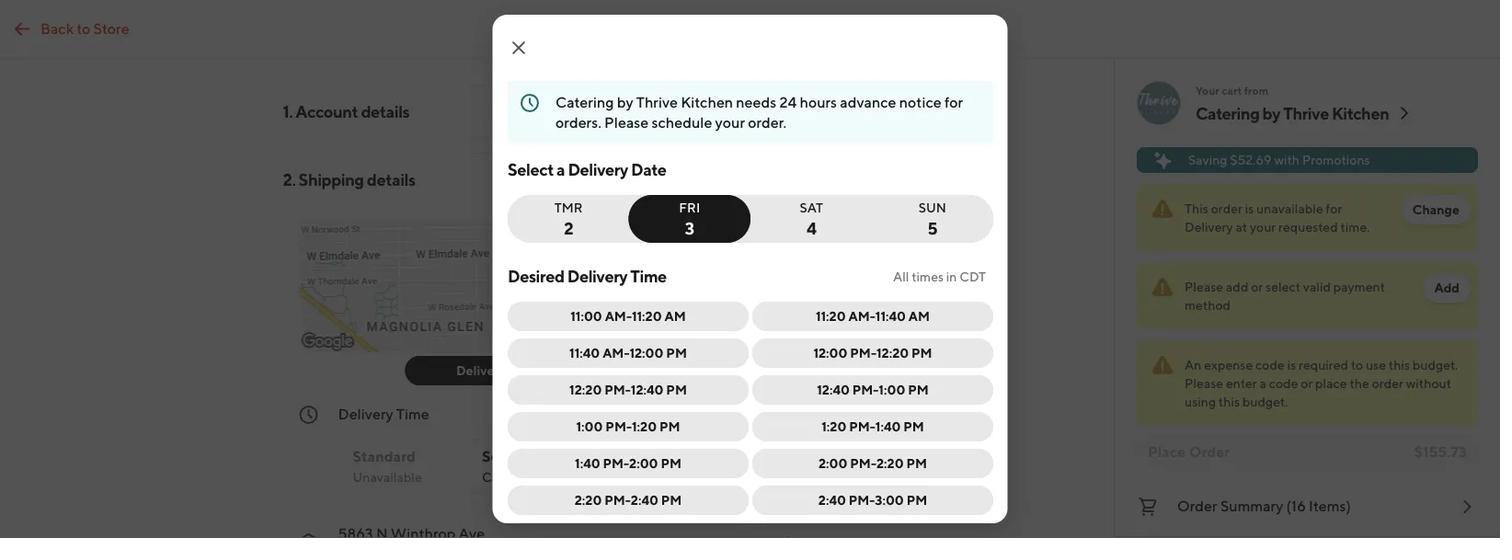 Task type: describe. For each thing, give the bounding box(es) containing it.
cdt
[[959, 269, 986, 284]]

2. shipping details
[[283, 169, 416, 189]]

expense
[[1204, 357, 1253, 373]]

the
[[1350, 376, 1370, 391]]

2:20 PM-2:40 PM radio
[[507, 486, 748, 515]]

12:20 inside radio
[[876, 345, 909, 361]]

sat 4
[[799, 200, 823, 238]]

pm for 12:00 pm-12:20 pm
[[911, 345, 932, 361]]

enter
[[1226, 376, 1257, 391]]

1:00 pm-1:20 pm
[[576, 419, 680, 434]]

2:00 pm-2:20 pm
[[818, 456, 927, 471]]

Delivery radio
[[405, 356, 557, 386]]

add
[[1226, 279, 1249, 294]]

pm- for 1:00
[[852, 382, 879, 397]]

needs
[[736, 93, 776, 111]]

2:40 pm-3:00 pm
[[818, 493, 927, 508]]

1:00 inside option
[[879, 382, 905, 397]]

11:00 AM-11:20 AM radio
[[507, 302, 748, 331]]

pm- for 12:40
[[604, 382, 631, 397]]

without
[[1407, 376, 1452, 391]]

12:20 inside radio
[[569, 382, 602, 397]]

1:40 pm-2:00 pm
[[575, 456, 681, 471]]

1:20 inside 1:20 pm-1:40 pm radio
[[821, 419, 846, 434]]

standard
[[353, 448, 416, 465]]

your cart from
[[1196, 84, 1269, 97]]

this
[[1185, 201, 1209, 216]]

sat
[[799, 200, 823, 215]]

pm- for 1:20
[[605, 419, 632, 434]]

0 vertical spatial budget.
[[1413, 357, 1459, 373]]

2:00 inside "option"
[[629, 456, 658, 471]]

1:20 inside 1:00 pm-1:20 pm option
[[632, 419, 657, 434]]

order.
[[748, 114, 786, 131]]

or inside please add or select valid payment method
[[1251, 279, 1263, 294]]

desired
[[507, 266, 564, 286]]

pm for 1:40 pm-2:00 pm
[[661, 456, 681, 471]]

by for catering by thrive kitchen
[[1263, 103, 1281, 123]]

standard unavailable
[[353, 448, 422, 485]]

requested
[[1279, 219, 1338, 235]]

0 horizontal spatial time
[[396, 405, 429, 423]]

items)
[[1309, 497, 1352, 515]]

am- for 11:20
[[605, 309, 632, 324]]

delivery up '11:00'
[[567, 266, 627, 286]]

advance
[[840, 93, 896, 111]]

4
[[806, 218, 816, 238]]

(16
[[1287, 497, 1306, 515]]

1:40 inside radio
[[875, 419, 901, 434]]

your inside "this order is unavailable for delivery at your requested time."
[[1250, 219, 1276, 235]]

1. account details
[[283, 101, 410, 121]]

a for delivery
[[556, 159, 565, 179]]

12:20 pm-12:40 pm
[[569, 382, 687, 397]]

order inside "this order is unavailable for delivery at your requested time."
[[1211, 201, 1243, 216]]

details for 1. account details
[[361, 101, 410, 121]]

store
[[93, 19, 129, 37]]

order summary (16 items) button
[[1137, 492, 1479, 522]]

fri 3
[[679, 200, 700, 238]]

later
[[572, 448, 603, 465]]

all times in cdt
[[893, 269, 986, 284]]

11:00
[[570, 309, 602, 324]]

12:40 inside radio
[[631, 382, 663, 397]]

12:40 inside option
[[817, 382, 850, 397]]

12:00 pm-12:20 pm
[[813, 345, 932, 361]]

$155.73
[[1414, 443, 1467, 460]]

pm- for 12:20
[[850, 345, 876, 361]]

1:00 inside option
[[576, 419, 603, 434]]

a inside an expense code is required to use this budget. please enter a code or place the order without using this budget.
[[1260, 376, 1267, 391]]

choose a time
[[482, 470, 566, 485]]

for inside "this order is unavailable for delivery at your requested time."
[[1326, 201, 1343, 216]]

to inside an expense code is required to use this budget. please enter a code or place the order without using this budget.
[[1352, 357, 1364, 373]]

notice
[[899, 93, 941, 111]]

delivery inside delivery "option"
[[456, 363, 506, 378]]

cart
[[1222, 84, 1242, 97]]

thrive for catering by thrive kitchen needs 24 hours advance notice for orders. please schedule your order.
[[636, 93, 678, 111]]

pm for 2:40 pm-3:00 pm
[[906, 493, 927, 508]]

pm- for 3:00
[[849, 493, 875, 508]]

12:00 inside option
[[629, 345, 663, 361]]

using
[[1185, 394, 1216, 409]]

2:40 inside radio
[[818, 493, 846, 508]]

add button
[[1424, 273, 1471, 303]]

select
[[507, 159, 553, 179]]

12:00 PM-12:20 PM radio
[[752, 339, 993, 368]]

catering by thrive kitchen
[[1196, 103, 1390, 123]]

summary
[[1221, 497, 1284, 515]]

3
[[685, 218, 694, 238]]

thrive for catering by thrive kitchen
[[1284, 103, 1329, 123]]

for inside option group
[[549, 448, 569, 465]]

delivery inside "this order is unavailable for delivery at your requested time."
[[1185, 219, 1233, 235]]

option group containing standard
[[338, 424, 817, 494]]

please inside please add or select valid payment method
[[1185, 279, 1224, 294]]

Pickup radio
[[546, 356, 709, 386]]

11:20 inside option
[[632, 309, 662, 324]]

kitchen for catering by thrive kitchen
[[1332, 103, 1390, 123]]

11:20 inside option
[[816, 309, 846, 324]]

to inside button
[[77, 19, 91, 37]]

1:40 inside "option"
[[575, 456, 600, 471]]

unavailable
[[1257, 201, 1324, 216]]

hours
[[799, 93, 837, 111]]

is inside an expense code is required to use this budget. please enter a code or place the order without using this budget.
[[1288, 357, 1297, 373]]

your
[[1196, 84, 1220, 97]]

pm for 1:00 pm-1:20 pm
[[659, 419, 680, 434]]

time
[[539, 470, 566, 485]]

0 vertical spatial code
[[1256, 357, 1285, 373]]

place
[[1316, 376, 1348, 391]]

all
[[893, 269, 909, 284]]

fri
[[679, 200, 700, 215]]

2:20 pm-2:40 pm
[[574, 493, 682, 508]]

back to store
[[40, 19, 129, 37]]

for inside catering by thrive kitchen needs 24 hours advance notice for orders. please schedule your order.
[[944, 93, 963, 111]]

at
[[1236, 219, 1248, 235]]

pm for 12:20 pm-12:40 pm
[[666, 382, 687, 397]]

pm for 2:00 pm-2:20 pm
[[906, 456, 927, 471]]

11:40 am-12:00 pm
[[569, 345, 687, 361]]

0 vertical spatial order
[[1189, 443, 1230, 460]]

status containing this order is unavailable for delivery at your requested time.
[[1137, 184, 1479, 251]]

24
[[779, 93, 797, 111]]

am for 11:00 am-11:20 am
[[664, 309, 686, 324]]

schedule
[[482, 448, 546, 465]]

select a delivery date
[[507, 159, 666, 179]]



Task type: vqa. For each thing, say whether or not it's contained in the screenshot.
DOORDASH related to Ana C
no



Task type: locate. For each thing, give the bounding box(es) containing it.
or inside an expense code is required to use this budget. please enter a code or place the order without using this budget.
[[1301, 376, 1313, 391]]

1 vertical spatial please
[[1185, 279, 1224, 294]]

0 vertical spatial time
[[630, 266, 666, 286]]

is left required
[[1288, 357, 1297, 373]]

0 horizontal spatial order
[[1211, 201, 1243, 216]]

add
[[1435, 280, 1460, 295]]

12:00 up pickup on the left bottom
[[629, 345, 663, 361]]

1 horizontal spatial 1:00
[[879, 382, 905, 397]]

schedule for later
[[482, 448, 603, 465]]

an expense code is required to use this budget. please enter a code or place the order without using this budget. status
[[1137, 340, 1479, 426]]

1 horizontal spatial 2:00
[[818, 456, 847, 471]]

kitchen up the schedule
[[681, 93, 733, 111]]

1 vertical spatial code
[[1269, 376, 1299, 391]]

0 vertical spatial 2:20
[[876, 456, 904, 471]]

in
[[946, 269, 957, 284]]

1 horizontal spatial for
[[944, 93, 963, 111]]

code
[[1256, 357, 1285, 373], [1269, 376, 1299, 391]]

1 horizontal spatial 11:40
[[875, 309, 906, 324]]

change
[[1413, 202, 1460, 217]]

pm down "12:00 pm-12:20 pm" radio
[[908, 382, 929, 397]]

12:40 PM-1:00 PM radio
[[752, 375, 993, 405]]

2 horizontal spatial a
[[1260, 376, 1267, 391]]

is inside "this order is unavailable for delivery at your requested time."
[[1245, 201, 1254, 216]]

pm for 11:40 am-12:00 pm
[[666, 345, 687, 361]]

budget. down enter
[[1243, 394, 1289, 409]]

or left "place"
[[1301, 376, 1313, 391]]

details
[[361, 101, 410, 121], [367, 169, 416, 189]]

2
[[564, 218, 573, 238]]

pm inside "12:00 pm-12:20 pm" radio
[[911, 345, 932, 361]]

1 vertical spatial 11:40
[[569, 345, 600, 361]]

0 horizontal spatial 11:40
[[569, 345, 600, 361]]

your inside catering by thrive kitchen needs 24 hours advance notice for orders. please schedule your order.
[[715, 114, 745, 131]]

by inside button
[[1263, 103, 1281, 123]]

your down needs
[[715, 114, 745, 131]]

0 horizontal spatial 2:20
[[574, 493, 602, 508]]

am for 11:20 am-11:40 am
[[908, 309, 930, 324]]

pm- down 1:40 pm-2:00 pm "option"
[[604, 493, 631, 508]]

thrive inside button
[[1284, 103, 1329, 123]]

to
[[77, 19, 91, 37], [1352, 357, 1364, 373]]

1 horizontal spatial or
[[1301, 376, 1313, 391]]

pm for 1:20 pm-1:40 pm
[[903, 419, 924, 434]]

0 horizontal spatial 11:20
[[632, 309, 662, 324]]

close image
[[507, 37, 529, 59]]

12:00
[[629, 345, 663, 361], [813, 345, 847, 361]]

saving $52.69 with promotions button
[[1137, 147, 1479, 173]]

1:00 down "12:00 pm-12:20 pm" radio
[[879, 382, 905, 397]]

1:20 pm-1:40 pm
[[821, 419, 924, 434]]

1:40 down 12:40 pm-1:00 pm option
[[875, 419, 901, 434]]

funkytownclown1@gmail.com
[[633, 103, 831, 120]]

2:20 inside radio
[[876, 456, 904, 471]]

2 status from the top
[[1137, 262, 1479, 329]]

delivery time
[[338, 405, 429, 423]]

12:40 down "12:00 pm-12:20 pm" radio
[[817, 382, 850, 397]]

0 horizontal spatial am
[[664, 309, 686, 324]]

1 horizontal spatial am
[[908, 309, 930, 324]]

am inside option
[[664, 309, 686, 324]]

2 11:20 from the left
[[816, 309, 846, 324]]

by for catering by thrive kitchen needs 24 hours advance notice for orders. please schedule your order.
[[617, 93, 633, 111]]

pm- inside option
[[852, 382, 879, 397]]

pm inside 2:20 pm-2:40 pm option
[[661, 493, 682, 508]]

1 vertical spatial 1:40
[[575, 456, 600, 471]]

0 horizontal spatial a
[[530, 470, 537, 485]]

1 vertical spatial your
[[1250, 219, 1276, 235]]

kitchen inside button
[[1332, 103, 1390, 123]]

2:20 inside option
[[574, 493, 602, 508]]

1 2:40 from the left
[[631, 493, 658, 508]]

1 horizontal spatial 2:20
[[876, 456, 904, 471]]

a
[[556, 159, 565, 179], [1260, 376, 1267, 391], [530, 470, 537, 485]]

0 horizontal spatial 1:00
[[576, 419, 603, 434]]

1 vertical spatial order
[[1372, 376, 1404, 391]]

0 horizontal spatial 1:20
[[632, 419, 657, 434]]

code right enter
[[1269, 376, 1299, 391]]

0 horizontal spatial to
[[77, 19, 91, 37]]

pm down 12:20 pm-12:40 pm radio
[[659, 419, 680, 434]]

0 horizontal spatial thrive
[[636, 93, 678, 111]]

1:00 PM-1:20 PM radio
[[507, 412, 748, 442]]

an
[[1185, 357, 1202, 373]]

0 vertical spatial is
[[1245, 201, 1254, 216]]

0 vertical spatial status
[[1137, 184, 1479, 251]]

2 12:00 from the left
[[813, 345, 847, 361]]

pm- down 1:20 pm-1:40 pm radio
[[850, 456, 876, 471]]

pm down 1:20 pm-1:40 pm radio
[[906, 456, 927, 471]]

pm right 3:00
[[906, 493, 927, 508]]

pm down 1:40 pm-2:00 pm "option"
[[661, 493, 682, 508]]

pm- down 2:00 pm-2:20 pm radio
[[849, 493, 875, 508]]

1:20 down 12:40 pm-1:00 pm option
[[821, 419, 846, 434]]

11:20 up 11:40 am-12:00 pm
[[632, 309, 662, 324]]

details right 1. account
[[361, 101, 410, 121]]

for up time
[[549, 448, 569, 465]]

by down the from
[[1263, 103, 1281, 123]]

pm down 1:00 pm-1:20 pm option on the left of the page
[[661, 456, 681, 471]]

1:40 right time
[[575, 456, 600, 471]]

1 horizontal spatial 12:00
[[813, 345, 847, 361]]

back
[[40, 19, 74, 37]]

valid
[[1304, 279, 1331, 294]]

pm inside 1:40 pm-2:00 pm "option"
[[661, 456, 681, 471]]

catering by thrive kitchen needs 24 hours advance notice for orders. please schedule your order.
[[555, 93, 963, 131]]

please right orders.
[[604, 114, 648, 131]]

this down enter
[[1219, 394, 1240, 409]]

1 horizontal spatial 1:40
[[875, 419, 901, 434]]

0 vertical spatial 11:40
[[875, 309, 906, 324]]

12:40
[[631, 382, 663, 397], [817, 382, 850, 397]]

by inside catering by thrive kitchen needs 24 hours advance notice for orders. please schedule your order.
[[617, 93, 633, 111]]

place order
[[1148, 443, 1230, 460]]

this order is unavailable for delivery at your requested time.
[[1185, 201, 1370, 235]]

0 horizontal spatial 12:20
[[569, 382, 602, 397]]

kitchen up the 'promotions'
[[1332, 103, 1390, 123]]

kitchen inside catering by thrive kitchen needs 24 hours advance notice for orders. please schedule your order.
[[681, 93, 733, 111]]

0 horizontal spatial by
[[617, 93, 633, 111]]

pm inside 1:20 pm-1:40 pm radio
[[903, 419, 924, 434]]

day picker option group
[[507, 195, 993, 243]]

code up enter
[[1256, 357, 1285, 373]]

1 horizontal spatial kitchen
[[1332, 103, 1390, 123]]

0 vertical spatial your
[[715, 114, 745, 131]]

2:20
[[876, 456, 904, 471], [574, 493, 602, 508]]

0 vertical spatial order
[[1211, 201, 1243, 216]]

1 vertical spatial is
[[1288, 357, 1297, 373]]

1 horizontal spatial is
[[1288, 357, 1297, 373]]

0 vertical spatial 12:20
[[876, 345, 909, 361]]

1 vertical spatial or
[[1301, 376, 1313, 391]]

pm down "11:20 am-11:40 am" option
[[911, 345, 932, 361]]

1 vertical spatial for
[[1326, 201, 1343, 216]]

1 horizontal spatial thrive
[[1284, 103, 1329, 123]]

1 horizontal spatial 12:40
[[817, 382, 850, 397]]

pm inside 1:00 pm-1:20 pm option
[[659, 419, 680, 434]]

1 horizontal spatial by
[[1263, 103, 1281, 123]]

catering by thrive kitchen button
[[1196, 102, 1415, 124]]

1:20
[[632, 419, 657, 434], [821, 419, 846, 434]]

am- up 12:00 pm-12:20 pm at right bottom
[[848, 309, 875, 324]]

1 vertical spatial order
[[1178, 497, 1218, 515]]

0 horizontal spatial is
[[1245, 201, 1254, 216]]

1 horizontal spatial a
[[556, 159, 565, 179]]

pm- for 2:00
[[603, 456, 629, 471]]

delivery up tmr
[[568, 159, 628, 179]]

pm inside 2:40 pm-3:00 pm radio
[[906, 493, 927, 508]]

time up the 11:00 am-11:20 am
[[630, 266, 666, 286]]

0 vertical spatial 1:40
[[875, 419, 901, 434]]

please inside catering by thrive kitchen needs 24 hours advance notice for orders. please schedule your order.
[[604, 114, 648, 131]]

3:00
[[875, 493, 904, 508]]

details right 2. shipping
[[367, 169, 416, 189]]

delivery up standard
[[338, 405, 393, 423]]

11:40 inside "11:20 am-11:40 am" option
[[875, 309, 906, 324]]

1 horizontal spatial catering
[[1196, 103, 1260, 123]]

1. account
[[283, 101, 358, 121]]

am- up pickup on the left bottom
[[602, 345, 629, 361]]

delivery
[[568, 159, 628, 179], [1185, 219, 1233, 235], [567, 266, 627, 286], [456, 363, 506, 378], [338, 405, 393, 423]]

pm down 11:40 am-12:00 pm option
[[666, 382, 687, 397]]

catering
[[555, 93, 614, 111], [1196, 103, 1260, 123]]

0 horizontal spatial your
[[715, 114, 745, 131]]

1 horizontal spatial order
[[1372, 376, 1404, 391]]

pm- down "11:20 am-11:40 am" option
[[850, 345, 876, 361]]

1 11:20 from the left
[[632, 309, 662, 324]]

saving
[[1189, 152, 1228, 167]]

1 vertical spatial a
[[1260, 376, 1267, 391]]

1 status from the top
[[1137, 184, 1479, 251]]

1 horizontal spatial budget.
[[1413, 357, 1459, 373]]

thrive
[[636, 93, 678, 111], [1284, 103, 1329, 123]]

11:40 AM-12:00 PM radio
[[507, 339, 748, 368]]

1 12:00 from the left
[[629, 345, 663, 361]]

order inside an expense code is required to use this budget. please enter a code or place the order without using this budget.
[[1372, 376, 1404, 391]]

1 12:40 from the left
[[631, 382, 663, 397]]

pm inside 12:20 pm-12:40 pm radio
[[666, 382, 687, 397]]

2 1:20 from the left
[[821, 419, 846, 434]]

a right select
[[556, 159, 565, 179]]

tmr
[[554, 200, 583, 215]]

2:40
[[631, 493, 658, 508], [818, 493, 846, 508]]

delivery up schedule
[[456, 363, 506, 378]]

1 vertical spatial 2:20
[[574, 493, 602, 508]]

0 vertical spatial 1:00
[[879, 382, 905, 397]]

1 horizontal spatial 11:20
[[816, 309, 846, 324]]

sun 5
[[918, 200, 946, 238]]

2:00 inside radio
[[818, 456, 847, 471]]

choose
[[482, 470, 527, 485]]

1 vertical spatial budget.
[[1243, 394, 1289, 409]]

0 horizontal spatial 2:40
[[631, 493, 658, 508]]

order inside button
[[1178, 497, 1218, 515]]

change button
[[1402, 195, 1471, 224]]

delivery down this
[[1185, 219, 1233, 235]]

0 horizontal spatial 12:40
[[631, 382, 663, 397]]

order summary (16 items)
[[1178, 497, 1352, 515]]

budget. up without at right bottom
[[1413, 357, 1459, 373]]

1 horizontal spatial 2:40
[[818, 493, 846, 508]]

or
[[1251, 279, 1263, 294], [1301, 376, 1313, 391]]

pm- for 2:20
[[850, 456, 876, 471]]

status down "saving $52.69 with promotions" button
[[1137, 184, 1479, 251]]

a left time
[[530, 470, 537, 485]]

1 horizontal spatial your
[[1250, 219, 1276, 235]]

promotions
[[1303, 152, 1371, 167]]

0 horizontal spatial kitchen
[[681, 93, 733, 111]]

for up time.
[[1326, 201, 1343, 216]]

for right notice
[[944, 93, 963, 111]]

status down requested
[[1137, 262, 1479, 329]]

please up using
[[1185, 376, 1224, 391]]

catering down cart
[[1196, 103, 1260, 123]]

pm- for 1:40
[[849, 419, 875, 434]]

with
[[1275, 152, 1300, 167]]

2 am from the left
[[908, 309, 930, 324]]

1:20 PM-1:40 PM radio
[[752, 412, 993, 442]]

0 horizontal spatial 1:40
[[575, 456, 600, 471]]

1:00 up the 'later'
[[576, 419, 603, 434]]

0 horizontal spatial catering
[[555, 93, 614, 111]]

2:40 down 2:00 pm-2:20 pm radio
[[818, 493, 846, 508]]

method
[[1185, 298, 1231, 313]]

1 vertical spatial details
[[367, 169, 416, 189]]

None radio
[[507, 195, 640, 243], [628, 195, 750, 243], [871, 195, 993, 243], [507, 195, 640, 243], [628, 195, 750, 243], [871, 195, 993, 243]]

2 2:40 from the left
[[818, 493, 846, 508]]

11:20 AM-11:40 AM radio
[[752, 302, 993, 331]]

1 vertical spatial 12:20
[[569, 382, 602, 397]]

catering up orders.
[[555, 93, 614, 111]]

0 horizontal spatial 12:00
[[629, 345, 663, 361]]

2 2:00 from the left
[[818, 456, 847, 471]]

11:40 up 12:00 pm-12:20 pm at right bottom
[[875, 309, 906, 324]]

2 vertical spatial please
[[1185, 376, 1224, 391]]

am- right '11:00'
[[605, 309, 632, 324]]

kitchen for catering by thrive kitchen needs 24 hours advance notice for orders. please schedule your order.
[[681, 93, 733, 111]]

schedule
[[651, 114, 712, 131]]

orders.
[[555, 114, 601, 131]]

2:00 down 1:00 pm-1:20 pm option on the left of the page
[[629, 456, 658, 471]]

am inside option
[[908, 309, 930, 324]]

pm- down "12:00 pm-12:20 pm" radio
[[852, 382, 879, 397]]

time.
[[1341, 219, 1370, 235]]

pm down 12:40 pm-1:00 pm option
[[903, 419, 924, 434]]

desired delivery time
[[507, 266, 666, 286]]

pm inside 11:40 am-12:00 pm option
[[666, 345, 687, 361]]

12:40 pm-1:00 pm
[[817, 382, 929, 397]]

1 vertical spatial status
[[1137, 262, 1479, 329]]

tmr 2
[[554, 200, 583, 238]]

0 horizontal spatial 2:00
[[629, 456, 658, 471]]

12:40 down pickup on the left bottom
[[631, 382, 663, 397]]

catering inside button
[[1196, 103, 1260, 123]]

0 horizontal spatial or
[[1251, 279, 1263, 294]]

order down use
[[1372, 376, 1404, 391]]

pm inside 2:00 pm-2:20 pm radio
[[906, 456, 927, 471]]

your right at
[[1250, 219, 1276, 235]]

order left summary
[[1178, 497, 1218, 515]]

by up "date"
[[617, 93, 633, 111]]

1 horizontal spatial this
[[1389, 357, 1410, 373]]

11:40 down '11:00'
[[569, 345, 600, 361]]

select
[[1266, 279, 1301, 294]]

times
[[912, 269, 944, 284]]

a inside option group
[[530, 470, 537, 485]]

1 2:00 from the left
[[629, 456, 658, 471]]

status
[[1137, 184, 1479, 251], [1137, 262, 1479, 329]]

2:40 inside option
[[631, 493, 658, 508]]

budget.
[[1413, 357, 1459, 373], [1243, 394, 1289, 409]]

11:40 inside 11:40 am-12:00 pm option
[[569, 345, 600, 361]]

11:20 am-11:40 am
[[816, 309, 930, 324]]

pm down 11:00 am-11:20 am option
[[666, 345, 687, 361]]

pm for 12:40 pm-1:00 pm
[[908, 382, 929, 397]]

1 horizontal spatial to
[[1352, 357, 1364, 373]]

0 vertical spatial a
[[556, 159, 565, 179]]

option group
[[338, 424, 817, 494]]

12:00 down "11:20 am-11:40 am" option
[[813, 345, 847, 361]]

status containing please add or select valid payment method
[[1137, 262, 1479, 329]]

to up the
[[1352, 357, 1364, 373]]

kitchen
[[681, 93, 733, 111], [1332, 103, 1390, 123]]

1 horizontal spatial 1:20
[[821, 419, 846, 434]]

am- for 11:40
[[848, 309, 875, 324]]

unavailable
[[353, 470, 422, 485]]

order right place
[[1189, 443, 1230, 460]]

am down times
[[908, 309, 930, 324]]

0 vertical spatial for
[[944, 93, 963, 111]]

1 horizontal spatial time
[[630, 266, 666, 286]]

catering for catering by thrive kitchen
[[1196, 103, 1260, 123]]

$52.69
[[1230, 152, 1272, 167]]

2 vertical spatial for
[[549, 448, 569, 465]]

2 horizontal spatial for
[[1326, 201, 1343, 216]]

1 am from the left
[[664, 309, 686, 324]]

payment
[[1334, 279, 1386, 294]]

0 vertical spatial to
[[77, 19, 91, 37]]

2:00 PM-2:20 PM radio
[[752, 449, 993, 478]]

1 1:20 from the left
[[632, 419, 657, 434]]

1 vertical spatial time
[[396, 405, 429, 423]]

2 12:40 from the left
[[817, 382, 850, 397]]

1:20 down 12:20 pm-12:40 pm radio
[[632, 419, 657, 434]]

2:20 up 3:00
[[876, 456, 904, 471]]

1 vertical spatial this
[[1219, 394, 1240, 409]]

please add or select valid payment method
[[1185, 279, 1386, 313]]

1 vertical spatial 1:00
[[576, 419, 603, 434]]

11:20 up 12:00 pm-12:20 pm at right bottom
[[816, 309, 846, 324]]

catering for catering by thrive kitchen needs 24 hours advance notice for orders. please schedule your order.
[[555, 93, 614, 111]]

11:40
[[875, 309, 906, 324], [569, 345, 600, 361]]

0 horizontal spatial budget.
[[1243, 394, 1289, 409]]

pm- down 12:40 pm-1:00 pm option
[[849, 419, 875, 434]]

0 vertical spatial this
[[1389, 357, 1410, 373]]

pm for 2:20 pm-2:40 pm
[[661, 493, 682, 508]]

schedule for later option group
[[507, 302, 993, 538]]

pm- down 1:00 pm-1:20 pm option on the left of the page
[[603, 456, 629, 471]]

11:00 am-11:20 am
[[570, 309, 686, 324]]

12:00 inside radio
[[813, 345, 847, 361]]

date
[[631, 159, 666, 179]]

thrive inside catering by thrive kitchen needs 24 hours advance notice for orders. please schedule your order.
[[636, 93, 678, 111]]

place
[[1148, 443, 1186, 460]]

1:40 PM-2:00 PM radio
[[507, 449, 748, 478]]

pm- down 12:20 pm-12:40 pm radio
[[605, 419, 632, 434]]

2:00 down 1:20 pm-1:40 pm radio
[[818, 456, 847, 471]]

please inside an expense code is required to use this budget. please enter a code or place the order without using this budget.
[[1185, 376, 1224, 391]]

am- for 12:00
[[602, 345, 629, 361]]

or right 'add'
[[1251, 279, 1263, 294]]

2:00
[[629, 456, 658, 471], [818, 456, 847, 471]]

am- inside option
[[848, 309, 875, 324]]

thrive up the schedule
[[636, 93, 678, 111]]

catering inside catering by thrive kitchen needs 24 hours advance notice for orders. please schedule your order.
[[555, 93, 614, 111]]

pm- inside "option"
[[603, 456, 629, 471]]

details for 2. shipping details
[[367, 169, 416, 189]]

required
[[1299, 357, 1349, 373]]

2:40 PM-3:00 PM radio
[[752, 486, 993, 515]]

0 vertical spatial please
[[604, 114, 648, 131]]

0 horizontal spatial this
[[1219, 394, 1240, 409]]

1:40
[[875, 419, 901, 434], [575, 456, 600, 471]]

this right use
[[1389, 357, 1410, 373]]

is
[[1245, 201, 1254, 216], [1288, 357, 1297, 373]]

None radio
[[739, 195, 872, 243], [338, 439, 453, 494], [467, 439, 640, 494], [739, 195, 872, 243], [338, 439, 453, 494], [467, 439, 640, 494]]

pickup
[[612, 363, 654, 378]]

0 vertical spatial or
[[1251, 279, 1263, 294]]

1 horizontal spatial 12:20
[[876, 345, 909, 361]]

am up 11:40 am-12:00 pm
[[664, 309, 686, 324]]

0 horizontal spatial for
[[549, 448, 569, 465]]

12:20
[[876, 345, 909, 361], [569, 382, 602, 397]]

pm- for 2:40
[[604, 493, 631, 508]]

12:20 PM-12:40 PM radio
[[507, 375, 748, 405]]

thrive up "saving $52.69 with promotions" button
[[1284, 103, 1329, 123]]

pm inside 12:40 pm-1:00 pm option
[[908, 382, 929, 397]]

is up at
[[1245, 201, 1254, 216]]

order up at
[[1211, 201, 1243, 216]]

delivery or pickup selector option group
[[405, 356, 709, 386]]

pm
[[666, 345, 687, 361], [911, 345, 932, 361], [666, 382, 687, 397], [908, 382, 929, 397], [659, 419, 680, 434], [903, 419, 924, 434], [661, 456, 681, 471], [906, 456, 927, 471], [661, 493, 682, 508], [906, 493, 927, 508]]

please up the method
[[1185, 279, 1224, 294]]

0 vertical spatial details
[[361, 101, 410, 121]]

1 vertical spatial to
[[1352, 357, 1364, 373]]

2:20 down the 'later'
[[574, 493, 602, 508]]

a right enter
[[1260, 376, 1267, 391]]

use
[[1366, 357, 1387, 373]]

2 vertical spatial a
[[530, 470, 537, 485]]

5
[[927, 218, 937, 238]]

for
[[944, 93, 963, 111], [1326, 201, 1343, 216], [549, 448, 569, 465]]

time up standard
[[396, 405, 429, 423]]

pm- down pickup on the left bottom
[[604, 382, 631, 397]]

a for time
[[530, 470, 537, 485]]

2:40 down 1:40 pm-2:00 pm "option"
[[631, 493, 658, 508]]

from
[[1245, 84, 1269, 97]]

to right back
[[77, 19, 91, 37]]

2. shipping
[[283, 169, 364, 189]]



